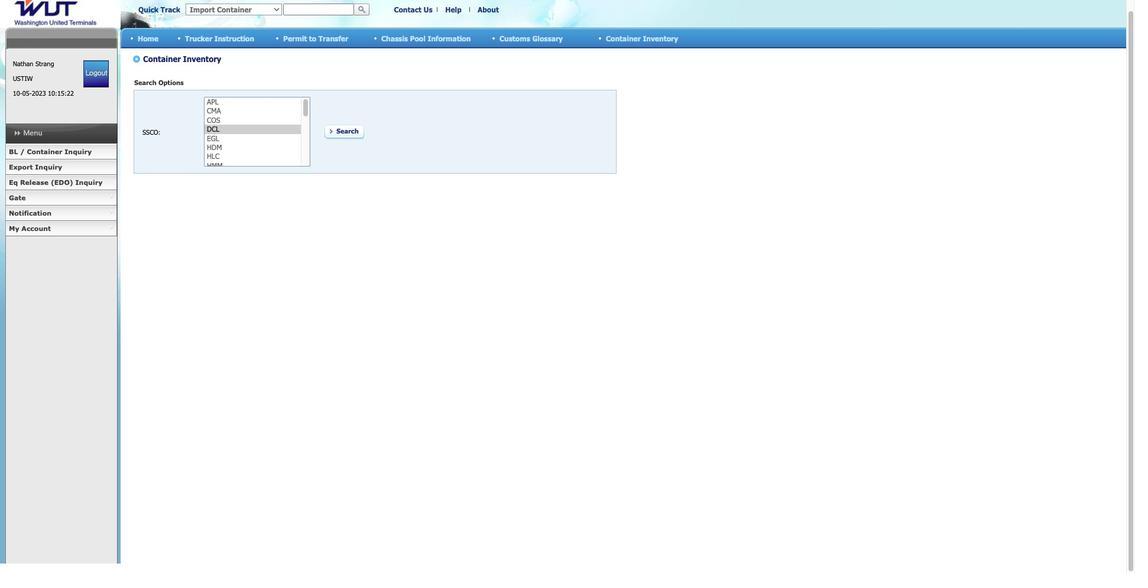 Task type: locate. For each thing, give the bounding box(es) containing it.
container up export inquiry
[[27, 148, 62, 156]]

inquiry inside "link"
[[65, 148, 92, 156]]

customs glossary
[[500, 34, 563, 42]]

permit to transfer
[[283, 34, 349, 42]]

about link
[[478, 5, 499, 14]]

quick
[[138, 5, 159, 14]]

container left inventory
[[606, 34, 641, 42]]

chassis
[[382, 34, 408, 42]]

information
[[428, 34, 471, 42]]

0 vertical spatial inquiry
[[65, 148, 92, 156]]

nathan
[[13, 60, 33, 67]]

inquiry for (edo)
[[75, 179, 103, 186]]

chassis pool information
[[382, 34, 471, 42]]

inquiry up the export inquiry link
[[65, 148, 92, 156]]

eq
[[9, 179, 18, 186]]

0 vertical spatial container
[[606, 34, 641, 42]]

export
[[9, 163, 33, 171]]

inquiry
[[65, 148, 92, 156], [35, 163, 62, 171], [75, 179, 103, 186]]

2 vertical spatial inquiry
[[75, 179, 103, 186]]

home
[[138, 34, 159, 42]]

notification link
[[5, 206, 117, 221]]

help link
[[446, 5, 462, 14]]

login image
[[84, 60, 109, 88]]

bl / container inquiry
[[9, 148, 92, 156]]

pool
[[410, 34, 426, 42]]

(edo)
[[51, 179, 73, 186]]

container
[[606, 34, 641, 42], [27, 148, 62, 156]]

container inside bl / container inquiry "link"
[[27, 148, 62, 156]]

quick track
[[138, 5, 180, 14]]

bl / container inquiry link
[[5, 144, 117, 160]]

export inquiry
[[9, 163, 62, 171]]

gate
[[9, 194, 26, 202]]

contact us link
[[394, 5, 433, 14]]

ustiw
[[13, 75, 33, 82]]

us
[[424, 5, 433, 14]]

nathan strang
[[13, 60, 54, 67]]

1 vertical spatial container
[[27, 148, 62, 156]]

1 horizontal spatial container
[[606, 34, 641, 42]]

bl
[[9, 148, 18, 156]]

0 horizontal spatial container
[[27, 148, 62, 156]]

my account
[[9, 225, 51, 232]]

inquiry down bl / container inquiry at the left top of the page
[[35, 163, 62, 171]]

10:15:22
[[48, 89, 74, 97]]

export inquiry link
[[5, 160, 117, 175]]

my
[[9, 225, 19, 232]]

None text field
[[283, 4, 354, 15]]

inquiry right (edo)
[[75, 179, 103, 186]]

release
[[20, 179, 49, 186]]



Task type: describe. For each thing, give the bounding box(es) containing it.
transfer
[[319, 34, 349, 42]]

1 vertical spatial inquiry
[[35, 163, 62, 171]]

contact
[[394, 5, 422, 14]]

eq release (edo) inquiry link
[[5, 175, 117, 190]]

2023
[[32, 89, 46, 97]]

05-
[[22, 89, 32, 97]]

eq release (edo) inquiry
[[9, 179, 103, 186]]

my account link
[[5, 221, 117, 237]]

notification
[[9, 209, 51, 217]]

permit
[[283, 34, 307, 42]]

help
[[446, 5, 462, 14]]

inventory
[[643, 34, 679, 42]]

/
[[20, 148, 25, 156]]

container inventory
[[606, 34, 679, 42]]

gate link
[[5, 190, 117, 206]]

contact us
[[394, 5, 433, 14]]

glossary
[[533, 34, 563, 42]]

strang
[[35, 60, 54, 67]]

to
[[309, 34, 317, 42]]

trucker
[[185, 34, 212, 42]]

10-
[[13, 89, 22, 97]]

instruction
[[214, 34, 254, 42]]

10-05-2023 10:15:22
[[13, 89, 74, 97]]

customs
[[500, 34, 530, 42]]

inquiry for container
[[65, 148, 92, 156]]

trucker instruction
[[185, 34, 254, 42]]

track
[[161, 5, 180, 14]]

account
[[21, 225, 51, 232]]

about
[[478, 5, 499, 14]]



Task type: vqa. For each thing, say whether or not it's contained in the screenshot.
the bottommost "Inquiry"
yes



